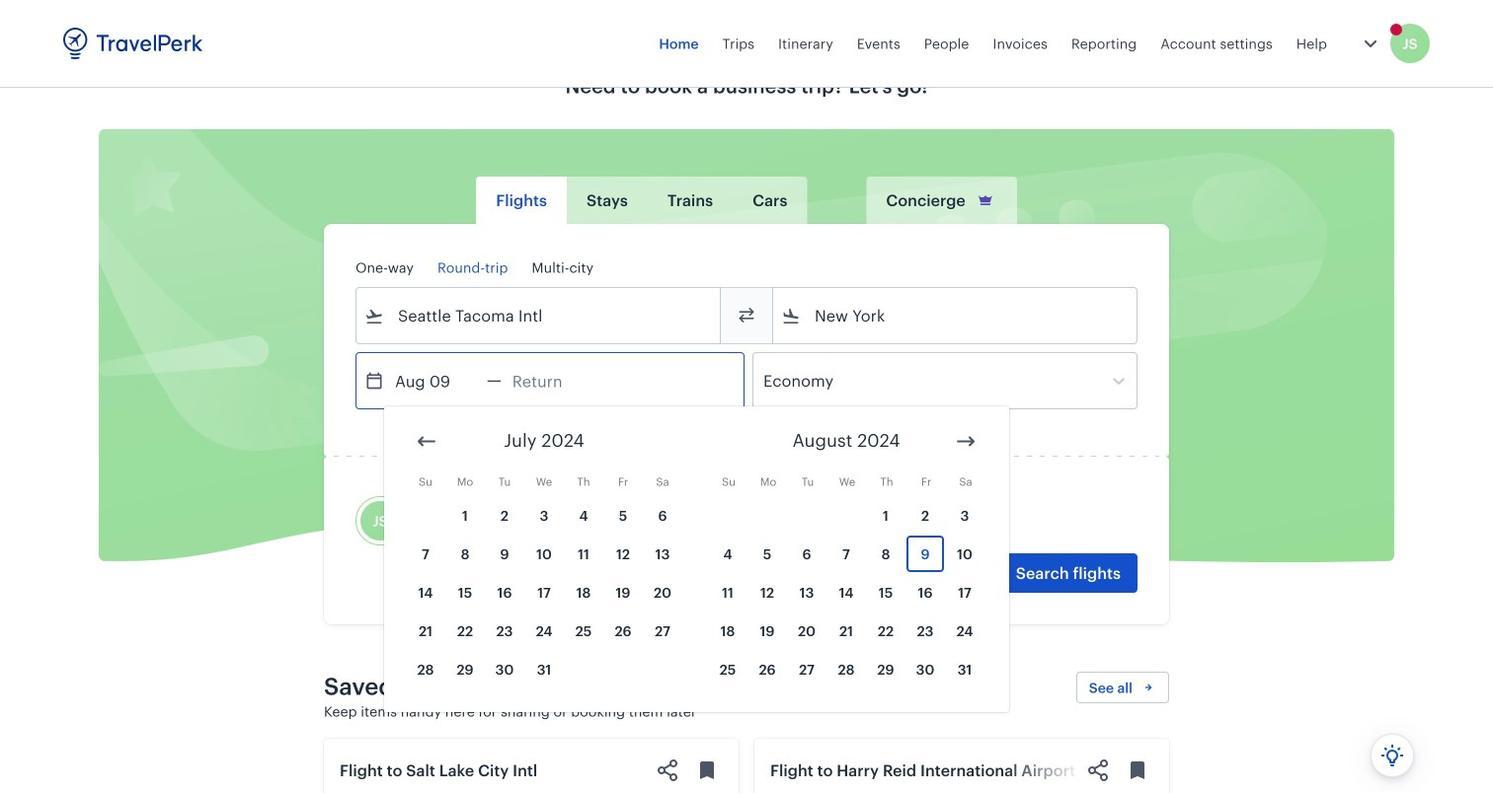 Task type: locate. For each thing, give the bounding box(es) containing it.
choose saturday, august 3, 2024 as your check-out date. it's available. image
[[946, 498, 984, 534]]

choose friday, august 2, 2024 as your check-out date. it's available. image
[[907, 498, 944, 534]]

choose friday, august 16, 2024 as your check-out date. it's available. image
[[907, 575, 944, 611]]

Depart text field
[[384, 354, 487, 409]]

move forward to switch to the next month. image
[[954, 430, 978, 454]]

selected as start date. friday, august 9, 2024 image
[[907, 536, 944, 573]]

choose saturday, august 31, 2024 as your check-out date. it's available. image
[[946, 652, 984, 688]]

choose saturday, august 24, 2024 as your check-out date. it's available. image
[[946, 613, 984, 650]]

move backward to switch to the previous month. image
[[415, 430, 438, 454]]

Return text field
[[501, 354, 604, 409]]



Task type: vqa. For each thing, say whether or not it's contained in the screenshot.
Return text box at left
yes



Task type: describe. For each thing, give the bounding box(es) containing it.
choose friday, august 23, 2024 as your check-out date. it's available. image
[[907, 613, 944, 650]]

choose friday, august 30, 2024 as your check-out date. it's available. image
[[907, 652, 944, 688]]

choose saturday, august 10, 2024 as your check-out date. it's available. image
[[946, 536, 984, 573]]

Add traveler search field
[[577, 506, 782, 537]]

From search field
[[384, 300, 694, 332]]

To search field
[[801, 300, 1111, 332]]

choose saturday, august 17, 2024 as your check-out date. it's available. image
[[946, 575, 984, 611]]

calendar application
[[384, 407, 1493, 713]]



